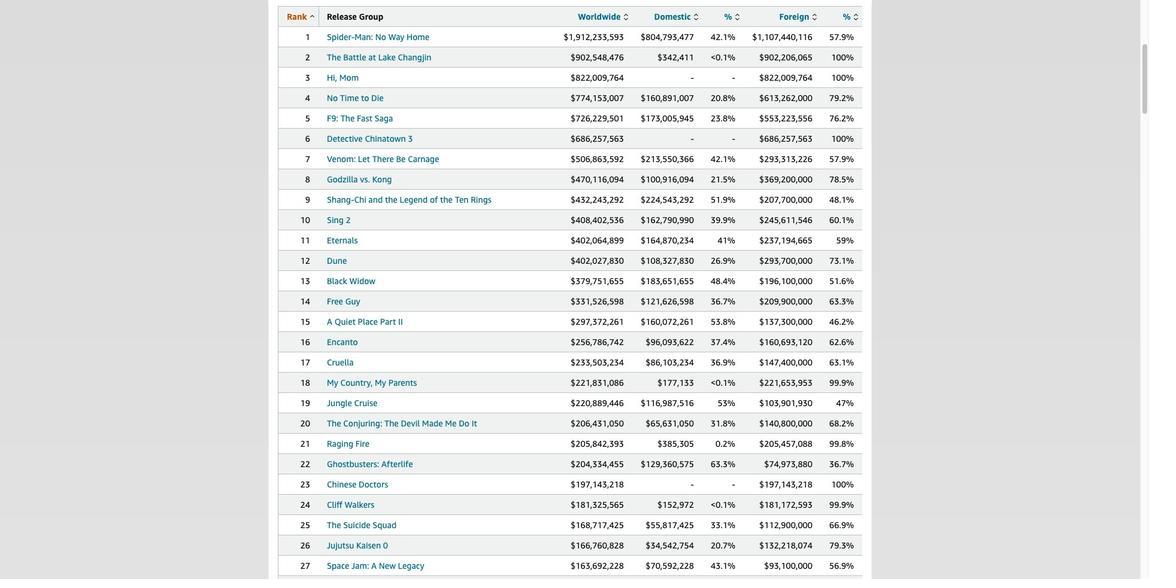 Task type: describe. For each thing, give the bounding box(es) containing it.
100% for $822,009,764
[[831, 72, 854, 83]]

free guy link
[[327, 296, 360, 307]]

26.9%
[[711, 256, 736, 266]]

die
[[371, 93, 384, 103]]

cruella
[[327, 358, 354, 368]]

jam:
[[351, 561, 369, 571]]

be
[[396, 154, 406, 164]]

jungle
[[327, 398, 352, 408]]

$183,651,655
[[641, 276, 694, 286]]

1 $197,143,218 from the left
[[571, 480, 624, 490]]

space jam: a new legacy link
[[327, 561, 424, 571]]

$74,973,880
[[764, 459, 813, 469]]

no time to die
[[327, 93, 384, 103]]

1 % from the left
[[724, 11, 732, 22]]

made
[[422, 419, 443, 429]]

$774,153,007
[[571, 93, 624, 103]]

$160,072,261
[[641, 317, 694, 327]]

jujutsu kaisen 0 link
[[327, 541, 388, 551]]

- down 23.8% at top
[[732, 134, 735, 144]]

a quiet place part ii link
[[327, 317, 403, 327]]

f9: the fast saga link
[[327, 113, 393, 123]]

9
[[305, 195, 310, 205]]

1
[[305, 32, 310, 42]]

- up $152,972 on the bottom right of page
[[691, 480, 694, 490]]

0 horizontal spatial 63.3%
[[711, 459, 736, 469]]

2 $822,009,764 from the left
[[759, 72, 813, 83]]

59%
[[836, 235, 854, 246]]

36.9%
[[711, 358, 736, 368]]

$204,334,455
[[571, 459, 624, 469]]

1 the from the left
[[385, 195, 398, 205]]

black
[[327, 276, 347, 286]]

43.1%
[[711, 561, 736, 571]]

1 horizontal spatial no
[[375, 32, 386, 42]]

the battle at lake changjin link
[[327, 52, 431, 62]]

$256,786,742
[[571, 337, 624, 347]]

$163,692,228
[[571, 561, 624, 571]]

ghostbusters: afterlife
[[327, 459, 413, 469]]

37.4%
[[711, 337, 736, 347]]

1 vertical spatial 2
[[346, 215, 351, 225]]

$553,223,556
[[759, 113, 813, 123]]

godzilla vs. kong
[[327, 174, 392, 184]]

26
[[300, 541, 310, 551]]

$385,305
[[658, 439, 694, 449]]

the left the devil
[[385, 419, 399, 429]]

99.9% for $221,653,953
[[829, 378, 854, 388]]

$1,912,233,593
[[564, 32, 624, 42]]

the for conjuring:
[[327, 419, 341, 429]]

godzilla vs. kong link
[[327, 174, 392, 184]]

57.9% for $1,107,440,116
[[829, 32, 854, 42]]

17
[[300, 358, 310, 368]]

let
[[358, 154, 370, 164]]

legend
[[400, 195, 428, 205]]

guy
[[345, 296, 360, 307]]

$207,700,000
[[759, 195, 813, 205]]

100% for $197,143,218
[[831, 480, 854, 490]]

$205,457,088
[[759, 439, 813, 449]]

chi
[[354, 195, 366, 205]]

0 vertical spatial 36.7%
[[711, 296, 736, 307]]

$233,503,234
[[571, 358, 624, 368]]

1 vertical spatial 36.7%
[[829, 459, 854, 469]]

and
[[369, 195, 383, 205]]

27
[[300, 561, 310, 571]]

place
[[358, 317, 378, 327]]

$470,116,094
[[571, 174, 624, 184]]

$140,800,000
[[759, 419, 813, 429]]

sing 2 link
[[327, 215, 351, 225]]

1 % link from the left
[[724, 11, 740, 22]]

- up 20.8%
[[732, 72, 735, 83]]

hi,
[[327, 72, 337, 83]]

jungle cruise
[[327, 398, 378, 408]]

0 vertical spatial a
[[327, 317, 332, 327]]

eternals
[[327, 235, 358, 246]]

suicide
[[343, 520, 370, 531]]

$245,611,546
[[759, 215, 813, 225]]

detective chinatown 3 link
[[327, 134, 413, 144]]

ten
[[455, 195, 469, 205]]

$116,987,516
[[641, 398, 694, 408]]

mom
[[339, 72, 359, 83]]

cliff walkers link
[[327, 500, 374, 510]]

$70,592,228
[[646, 561, 694, 571]]

domestic link
[[654, 11, 698, 22]]

1 vertical spatial no
[[327, 93, 338, 103]]

$342,411
[[658, 52, 694, 62]]

12
[[300, 256, 310, 266]]

$177,133
[[658, 378, 694, 388]]

- down $342,411
[[691, 72, 694, 83]]

$402,064,899
[[571, 235, 624, 246]]

conjuring:
[[343, 419, 382, 429]]

spider-
[[327, 32, 355, 42]]

0 vertical spatial 3
[[305, 72, 310, 83]]

51.6%
[[829, 276, 854, 286]]

$297,372,261
[[571, 317, 624, 327]]

$181,325,565
[[571, 500, 624, 510]]

<0.1% for $342,411
[[711, 52, 736, 62]]

spider-man: no way home link
[[327, 32, 429, 42]]

1 horizontal spatial 3
[[408, 134, 413, 144]]

$55,817,425
[[646, 520, 694, 531]]

42.1% for $804,793,477
[[711, 32, 736, 42]]

$293,700,000
[[759, 256, 813, 266]]

$379,751,655
[[571, 276, 624, 286]]

2 the from the left
[[440, 195, 453, 205]]

home
[[407, 32, 429, 42]]

100% for $902,206,065
[[831, 52, 854, 62]]

chinese
[[327, 480, 357, 490]]

$237,194,665
[[759, 235, 813, 246]]

2 % link from the left
[[843, 11, 858, 22]]

$408,402,536
[[571, 215, 624, 225]]

33.1%
[[711, 520, 736, 531]]

20.8%
[[711, 93, 736, 103]]

53.8%
[[711, 317, 736, 327]]

dune
[[327, 256, 347, 266]]

$331,526,598
[[571, 296, 624, 307]]

$221,831,086
[[571, 378, 624, 388]]



Task type: locate. For each thing, give the bounding box(es) containing it.
0 horizontal spatial $822,009,764
[[571, 72, 624, 83]]

1 vertical spatial 57.9%
[[829, 154, 854, 164]]

79.3%
[[829, 541, 854, 551]]

$822,009,764 down the $902,206,065
[[759, 72, 813, 83]]

at
[[368, 52, 376, 62]]

release
[[327, 11, 357, 22]]

1 $686,257,563 from the left
[[571, 134, 624, 144]]

chinese doctors link
[[327, 480, 388, 490]]

my country, my parents link
[[327, 378, 417, 388]]

0 vertical spatial 42.1%
[[711, 32, 736, 42]]

raging
[[327, 439, 353, 449]]

$613,262,000
[[759, 93, 813, 103]]

2 $197,143,218 from the left
[[759, 480, 813, 490]]

68.2%
[[829, 419, 854, 429]]

2 57.9% from the top
[[829, 154, 854, 164]]

1 horizontal spatial $686,257,563
[[759, 134, 813, 144]]

23.8%
[[711, 113, 736, 123]]

3 up "4"
[[305, 72, 310, 83]]

vs.
[[360, 174, 370, 184]]

do
[[459, 419, 469, 429]]

part
[[380, 317, 396, 327]]

kaisen
[[356, 541, 381, 551]]

$686,257,563 down $553,223,556
[[759, 134, 813, 144]]

walkers
[[345, 500, 374, 510]]

0 vertical spatial no
[[375, 32, 386, 42]]

$96,093,622
[[646, 337, 694, 347]]

2 % from the left
[[843, 11, 851, 22]]

the for battle
[[327, 52, 341, 62]]

0 horizontal spatial the
[[385, 195, 398, 205]]

jungle cruise link
[[327, 398, 378, 408]]

<0.1% for $177,133
[[711, 378, 736, 388]]

31.8%
[[711, 419, 736, 429]]

godzilla
[[327, 174, 358, 184]]

fast
[[357, 113, 372, 123]]

0 horizontal spatial 2
[[305, 52, 310, 62]]

1 100% from the top
[[831, 52, 854, 62]]

changjin
[[398, 52, 431, 62]]

<0.1% up 20.8%
[[711, 52, 736, 62]]

2 vertical spatial <0.1%
[[711, 500, 736, 510]]

99.9% for $181,172,593
[[829, 500, 854, 510]]

fire
[[356, 439, 370, 449]]

1 horizontal spatial a
[[371, 561, 377, 571]]

0 horizontal spatial 3
[[305, 72, 310, 83]]

a left new
[[371, 561, 377, 571]]

0 vertical spatial 63.3%
[[829, 296, 854, 307]]

$822,009,764 down $902,548,476
[[571, 72, 624, 83]]

63.3% down the '0.2%'
[[711, 459, 736, 469]]

20.7%
[[711, 541, 736, 551]]

0 horizontal spatial my
[[327, 378, 338, 388]]

the down jungle
[[327, 419, 341, 429]]

0.2%
[[716, 439, 735, 449]]

4 100% from the top
[[831, 480, 854, 490]]

2 $686,257,563 from the left
[[759, 134, 813, 144]]

39.9%
[[711, 215, 736, 225]]

2 <0.1% from the top
[[711, 378, 736, 388]]

$686,257,563
[[571, 134, 624, 144], [759, 134, 813, 144]]

46.2%
[[829, 317, 854, 327]]

cliff walkers
[[327, 500, 374, 510]]

57.9% up 78.5% on the right top of page
[[829, 154, 854, 164]]

$206,431,050
[[571, 419, 624, 429]]

-
[[691, 72, 694, 83], [732, 72, 735, 83], [691, 134, 694, 144], [732, 134, 735, 144], [691, 480, 694, 490], [732, 480, 735, 490]]

detective
[[327, 134, 363, 144]]

1 vertical spatial 99.9%
[[829, 500, 854, 510]]

62.6%
[[829, 337, 854, 347]]

1 horizontal spatial %
[[843, 11, 851, 22]]

47%
[[836, 398, 854, 408]]

man:
[[355, 32, 373, 42]]

1 99.9% from the top
[[829, 378, 854, 388]]

$132,218,074
[[759, 541, 813, 551]]

99.9% down 63.1%
[[829, 378, 854, 388]]

0 vertical spatial 2
[[305, 52, 310, 62]]

0 horizontal spatial 36.7%
[[711, 296, 736, 307]]

3 100% from the top
[[831, 134, 854, 144]]

worldwide link
[[578, 11, 628, 22]]

2 99.9% from the top
[[829, 500, 854, 510]]

quiet
[[335, 317, 356, 327]]

rank link
[[287, 11, 314, 22], [287, 11, 314, 22]]

% link right domestic link
[[724, 11, 740, 22]]

<0.1% down 36.9%
[[711, 378, 736, 388]]

2 down 1
[[305, 52, 310, 62]]

1 horizontal spatial my
[[375, 378, 386, 388]]

the up 'hi,'
[[327, 52, 341, 62]]

the right and
[[385, 195, 398, 205]]

1 vertical spatial 63.3%
[[711, 459, 736, 469]]

$100,916,094
[[641, 174, 694, 184]]

2
[[305, 52, 310, 62], [346, 215, 351, 225]]

my country, my parents
[[327, 378, 417, 388]]

hi, mom link
[[327, 72, 359, 83]]

1 horizontal spatial $197,143,218
[[759, 480, 813, 490]]

0 horizontal spatial $197,143,218
[[571, 480, 624, 490]]

- up $213,550,366
[[691, 134, 694, 144]]

0 vertical spatial 57.9%
[[829, 32, 854, 42]]

my up jungle
[[327, 378, 338, 388]]

0 horizontal spatial %
[[724, 11, 732, 22]]

the right of
[[440, 195, 453, 205]]

3 <0.1% from the top
[[711, 500, 736, 510]]

63.3% down "51.6%"
[[829, 296, 854, 307]]

legacy
[[398, 561, 424, 571]]

% right foreign link
[[843, 11, 851, 22]]

a left quiet
[[327, 317, 332, 327]]

no left time
[[327, 93, 338, 103]]

6
[[305, 134, 310, 144]]

1 horizontal spatial % link
[[843, 11, 858, 22]]

venom:
[[327, 154, 356, 164]]

$197,143,218 up $181,172,593
[[759, 480, 813, 490]]

2 my from the left
[[375, 378, 386, 388]]

3 up 'carnage'
[[408, 134, 413, 144]]

$686,257,563 down $726,229,501
[[571, 134, 624, 144]]

$197,143,218 down $204,334,455
[[571, 480, 624, 490]]

0 horizontal spatial a
[[327, 317, 332, 327]]

$181,172,593
[[759, 500, 813, 510]]

raging fire
[[327, 439, 370, 449]]

0 horizontal spatial $686,257,563
[[571, 134, 624, 144]]

1 57.9% from the top
[[829, 32, 854, 42]]

cruella link
[[327, 358, 354, 368]]

release group
[[327, 11, 383, 22]]

100% for $686,257,563
[[831, 134, 854, 144]]

- down the '0.2%'
[[732, 480, 735, 490]]

78.5%
[[829, 174, 854, 184]]

36.7% down 99.8%
[[829, 459, 854, 469]]

0 horizontal spatial % link
[[724, 11, 740, 22]]

1 $822,009,764 from the left
[[571, 72, 624, 83]]

1 vertical spatial 3
[[408, 134, 413, 144]]

1 vertical spatial 42.1%
[[711, 154, 736, 164]]

$112,900,000
[[759, 520, 813, 531]]

detective chinatown 3
[[327, 134, 413, 144]]

42.1% up 21.5%
[[711, 154, 736, 164]]

1 42.1% from the top
[[711, 32, 736, 42]]

57.9% for $293,313,226
[[829, 154, 854, 164]]

1 horizontal spatial 2
[[346, 215, 351, 225]]

the for suicide
[[327, 520, 341, 531]]

76.2%
[[829, 113, 854, 123]]

group
[[359, 11, 383, 22]]

$173,005,945
[[641, 113, 694, 123]]

57.9% right $1,107,440,116
[[829, 32, 854, 42]]

$108,327,830
[[641, 256, 694, 266]]

foreign link
[[779, 11, 817, 22]]

no left the way
[[375, 32, 386, 42]]

1 my from the left
[[327, 378, 338, 388]]

36.7%
[[711, 296, 736, 307], [829, 459, 854, 469]]

$213,550,366
[[641, 154, 694, 164]]

$137,300,000
[[759, 317, 813, 327]]

99.8%
[[829, 439, 854, 449]]

0 vertical spatial <0.1%
[[711, 52, 736, 62]]

1 <0.1% from the top
[[711, 52, 736, 62]]

encanto
[[327, 337, 358, 347]]

me
[[445, 419, 457, 429]]

venom: let there be carnage
[[327, 154, 439, 164]]

41%
[[718, 235, 735, 246]]

chinese doctors
[[327, 480, 388, 490]]

black widow
[[327, 276, 375, 286]]

22
[[300, 459, 310, 469]]

sing 2
[[327, 215, 351, 225]]

$221,653,953
[[759, 378, 813, 388]]

2 right sing in the top of the page
[[346, 215, 351, 225]]

$103,901,930
[[759, 398, 813, 408]]

4
[[305, 93, 310, 103]]

<0.1% for $152,972
[[711, 500, 736, 510]]

66.9%
[[829, 520, 854, 531]]

2 100% from the top
[[831, 72, 854, 83]]

% right domestic link
[[724, 11, 732, 22]]

0 vertical spatial 99.9%
[[829, 378, 854, 388]]

$1,107,440,116
[[752, 32, 813, 42]]

<0.1% up 33.1%
[[711, 500, 736, 510]]

ghostbusters:
[[327, 459, 379, 469]]

36.7% up 53.8%
[[711, 296, 736, 307]]

$160,891,007
[[641, 93, 694, 103]]

2 42.1% from the top
[[711, 154, 736, 164]]

worldwide
[[578, 11, 621, 22]]

% link right foreign link
[[843, 11, 858, 22]]

the down the "cliff"
[[327, 520, 341, 531]]

$34,542,754
[[646, 541, 694, 551]]

42.1% right $804,793,477
[[711, 32, 736, 42]]

42.1% for $213,550,366
[[711, 154, 736, 164]]

$726,229,501
[[571, 113, 624, 123]]

shang-chi and the legend of the ten rings link
[[327, 195, 492, 205]]

1 vertical spatial a
[[371, 561, 377, 571]]

ii
[[398, 317, 403, 327]]

% link
[[724, 11, 740, 22], [843, 11, 858, 22]]

my left parents
[[375, 378, 386, 388]]

the right 'f9:'
[[341, 113, 355, 123]]

42.1%
[[711, 32, 736, 42], [711, 154, 736, 164]]

the conjuring: the devil made me do it link
[[327, 419, 477, 429]]

1 horizontal spatial 63.3%
[[829, 296, 854, 307]]

1 horizontal spatial $822,009,764
[[759, 72, 813, 83]]

a quiet place part ii
[[327, 317, 403, 327]]

99.9% up 66.9%
[[829, 500, 854, 510]]

1 horizontal spatial the
[[440, 195, 453, 205]]

1 vertical spatial <0.1%
[[711, 378, 736, 388]]

widow
[[349, 276, 375, 286]]

1 horizontal spatial 36.7%
[[829, 459, 854, 469]]

0 horizontal spatial no
[[327, 93, 338, 103]]

$168,717,425
[[571, 520, 624, 531]]



Task type: vqa. For each thing, say whether or not it's contained in the screenshot.


